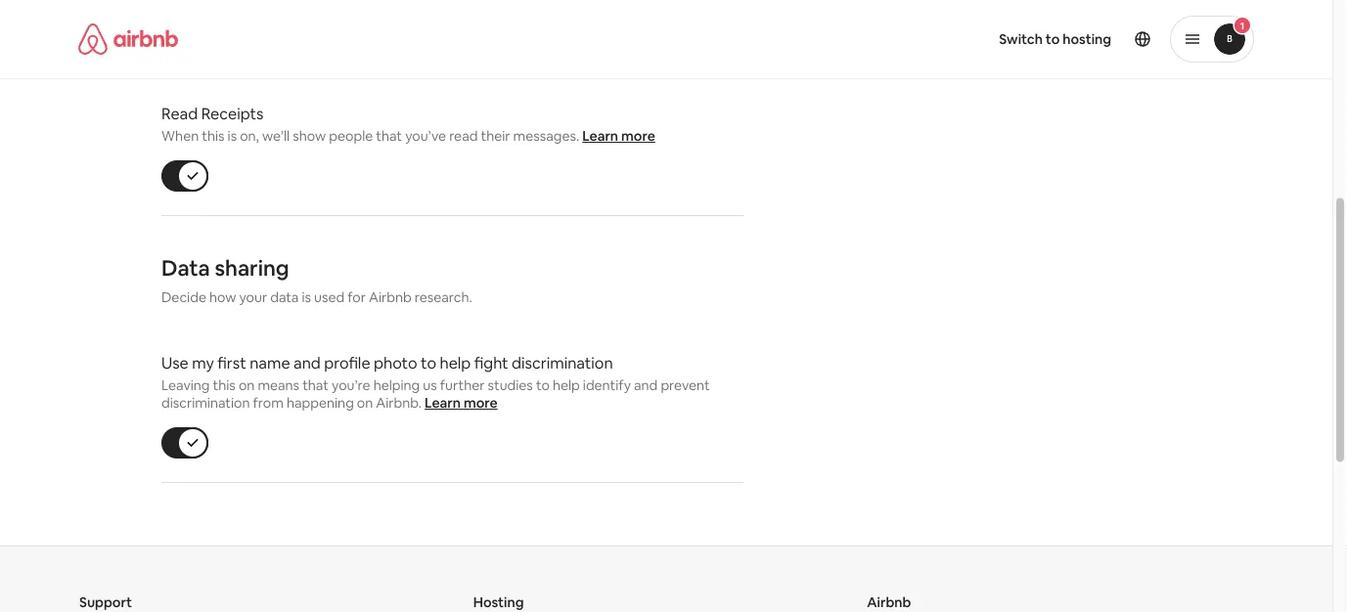 Task type: vqa. For each thing, say whether or not it's contained in the screenshot.
AC - split type ductless system on the left
no



Task type: locate. For each thing, give the bounding box(es) containing it.
first
[[218, 353, 246, 373]]

1 vertical spatial discrimination
[[161, 394, 250, 412]]

0 vertical spatial and
[[294, 353, 321, 373]]

help
[[440, 353, 471, 373], [553, 377, 580, 394]]

2 horizontal spatial to
[[1046, 30, 1060, 48]]

airbnb
[[369, 289, 412, 306], [867, 594, 911, 612]]

is
[[228, 127, 237, 145], [302, 289, 311, 306]]

people
[[329, 127, 373, 145]]

messages.
[[513, 127, 580, 145]]

on down first
[[239, 377, 255, 394]]

this down receipts
[[202, 127, 225, 145]]

on
[[239, 377, 255, 394], [357, 394, 373, 412]]

that left you're on the left bottom
[[303, 377, 329, 394]]

0 horizontal spatial discrimination
[[161, 394, 250, 412]]

that left you've
[[376, 127, 402, 145]]

is inside data sharing decide how your data is used for airbnb research.
[[302, 289, 311, 306]]

to
[[1046, 30, 1060, 48], [421, 353, 436, 373], [536, 377, 550, 394]]

1 horizontal spatial to
[[536, 377, 550, 394]]

discrimination up identify
[[512, 353, 613, 373]]

2 vertical spatial to
[[536, 377, 550, 394]]

you're
[[332, 377, 371, 394]]

data
[[161, 254, 210, 282]]

studies
[[488, 377, 533, 394]]

use my first name and profile photo to help fight discrimination
[[161, 353, 613, 373]]

and
[[294, 353, 321, 373], [634, 377, 658, 394]]

1
[[1241, 19, 1245, 32]]

more
[[621, 127, 655, 145], [464, 394, 498, 412]]

to inside leaving this on means that you're helping us further studies to help identify and prevent discrimination from happening on airbnb.
[[536, 377, 550, 394]]

1 horizontal spatial learn
[[583, 127, 619, 145]]

1 vertical spatial that
[[303, 377, 329, 394]]

use
[[161, 353, 189, 373]]

0 vertical spatial help
[[440, 353, 471, 373]]

that inside read receipts when this is on, we'll show people that you've read their messages. learn more
[[376, 127, 402, 145]]

airbnb.
[[376, 394, 422, 412]]

leaving this on means that you're helping us further studies to help identify and prevent discrimination from happening on airbnb.
[[161, 377, 710, 412]]

learn
[[583, 127, 619, 145], [425, 394, 461, 412]]

their
[[481, 127, 510, 145]]

to right switch
[[1046, 30, 1060, 48]]

0 horizontal spatial to
[[421, 353, 436, 373]]

0 vertical spatial learn
[[583, 127, 619, 145]]

photo
[[374, 353, 417, 373]]

when
[[161, 127, 199, 145]]

0 horizontal spatial airbnb
[[369, 289, 412, 306]]

0 horizontal spatial is
[[228, 127, 237, 145]]

1 horizontal spatial and
[[634, 377, 658, 394]]

1 horizontal spatial discrimination
[[512, 353, 613, 373]]

that
[[376, 127, 402, 145], [303, 377, 329, 394]]

on,
[[240, 127, 259, 145]]

1 vertical spatial help
[[553, 377, 580, 394]]

0 vertical spatial that
[[376, 127, 402, 145]]

0 horizontal spatial on
[[239, 377, 255, 394]]

and right identify
[[634, 377, 658, 394]]

data
[[270, 289, 299, 306]]

1 horizontal spatial help
[[553, 377, 580, 394]]

1 vertical spatial this
[[213, 377, 236, 394]]

1 horizontal spatial airbnb
[[867, 594, 911, 612]]

leaving
[[161, 377, 210, 394]]

for
[[348, 289, 366, 306]]

0 vertical spatial more
[[621, 127, 655, 145]]

profile
[[324, 353, 370, 373]]

is left on,
[[228, 127, 237, 145]]

identify
[[583, 377, 631, 394]]

0 horizontal spatial learn
[[425, 394, 461, 412]]

more down fight
[[464, 394, 498, 412]]

to right studies
[[536, 377, 550, 394]]

to up us
[[421, 353, 436, 373]]

help up further
[[440, 353, 471, 373]]

0 vertical spatial is
[[228, 127, 237, 145]]

data sharing decide how your data is used for airbnb research.
[[161, 254, 472, 306]]

0 vertical spatial discrimination
[[512, 353, 613, 373]]

discrimination
[[512, 353, 613, 373], [161, 394, 250, 412]]

1 horizontal spatial more
[[621, 127, 655, 145]]

this down first
[[213, 377, 236, 394]]

help inside leaving this on means that you're helping us further studies to help identify and prevent discrimination from happening on airbnb.
[[553, 377, 580, 394]]

on left airbnb.
[[357, 394, 373, 412]]

this
[[202, 127, 225, 145], [213, 377, 236, 394]]

1 vertical spatial is
[[302, 289, 311, 306]]

discrimination down the my
[[161, 394, 250, 412]]

and up means
[[294, 353, 321, 373]]

1 horizontal spatial that
[[376, 127, 402, 145]]

happening
[[287, 394, 354, 412]]

more right messages.
[[621, 127, 655, 145]]

0 vertical spatial this
[[202, 127, 225, 145]]

used
[[314, 289, 345, 306]]

0 horizontal spatial more
[[464, 394, 498, 412]]

help left identify
[[553, 377, 580, 394]]

1 vertical spatial more
[[464, 394, 498, 412]]

switch to hosting link
[[988, 19, 1123, 60]]

further
[[440, 377, 485, 394]]

0 horizontal spatial and
[[294, 353, 321, 373]]

0 vertical spatial airbnb
[[369, 289, 412, 306]]

0 horizontal spatial that
[[303, 377, 329, 394]]

airbnb inside data sharing decide how your data is used for airbnb research.
[[369, 289, 412, 306]]

hosting
[[1063, 30, 1112, 48]]

name
[[250, 353, 290, 373]]

is right data
[[302, 289, 311, 306]]

how
[[209, 289, 236, 306]]

0 vertical spatial to
[[1046, 30, 1060, 48]]

1 vertical spatial and
[[634, 377, 658, 394]]

this inside read receipts when this is on, we'll show people that you've read their messages. learn more
[[202, 127, 225, 145]]

1 horizontal spatial is
[[302, 289, 311, 306]]

profile element
[[690, 0, 1255, 78]]



Task type: describe. For each thing, give the bounding box(es) containing it.
1 horizontal spatial on
[[357, 394, 373, 412]]

us
[[423, 377, 437, 394]]

read
[[161, 103, 198, 123]]

prevent
[[661, 377, 710, 394]]

receipts
[[201, 103, 264, 123]]

1 vertical spatial to
[[421, 353, 436, 373]]

read receipts when this is on, we'll show people that you've read their messages. learn more
[[161, 103, 655, 145]]

learn more link
[[583, 127, 655, 145]]

learn more
[[425, 394, 498, 412]]

switch
[[999, 30, 1043, 48]]

more inside read receipts when this is on, we'll show people that you've read their messages. learn more
[[621, 127, 655, 145]]

learn inside read receipts when this is on, we'll show people that you've read their messages. learn more
[[583, 127, 619, 145]]

this inside leaving this on means that you're helping us further studies to help identify and prevent discrimination from happening on airbnb.
[[213, 377, 236, 394]]

fight
[[474, 353, 508, 373]]

is inside read receipts when this is on, we'll show people that you've read their messages. learn more
[[228, 127, 237, 145]]

support
[[79, 594, 132, 612]]

that inside leaving this on means that you're helping us further studies to help identify and prevent discrimination from happening on airbnb.
[[303, 377, 329, 394]]

your
[[239, 289, 267, 306]]

helping
[[374, 377, 420, 394]]

and inside leaving this on means that you're helping us further studies to help identify and prevent discrimination from happening on airbnb.
[[634, 377, 658, 394]]

1 button
[[1170, 16, 1255, 63]]

you've
[[405, 127, 446, 145]]

research.
[[415, 289, 472, 306]]

learn more button
[[425, 394, 498, 412]]

switch to hosting
[[999, 30, 1112, 48]]

discrimination inside leaving this on means that you're helping us further studies to help identify and prevent discrimination from happening on airbnb.
[[161, 394, 250, 412]]

to inside switch to hosting link
[[1046, 30, 1060, 48]]

hosting
[[473, 594, 524, 612]]

from
[[253, 394, 284, 412]]

means
[[258, 377, 300, 394]]

we'll
[[262, 127, 290, 145]]

read
[[449, 127, 478, 145]]

my
[[192, 353, 214, 373]]

1 vertical spatial airbnb
[[867, 594, 911, 612]]

show
[[293, 127, 326, 145]]

0 horizontal spatial help
[[440, 353, 471, 373]]

sharing
[[215, 254, 289, 282]]

1 vertical spatial learn
[[425, 394, 461, 412]]

decide
[[161, 289, 206, 306]]



